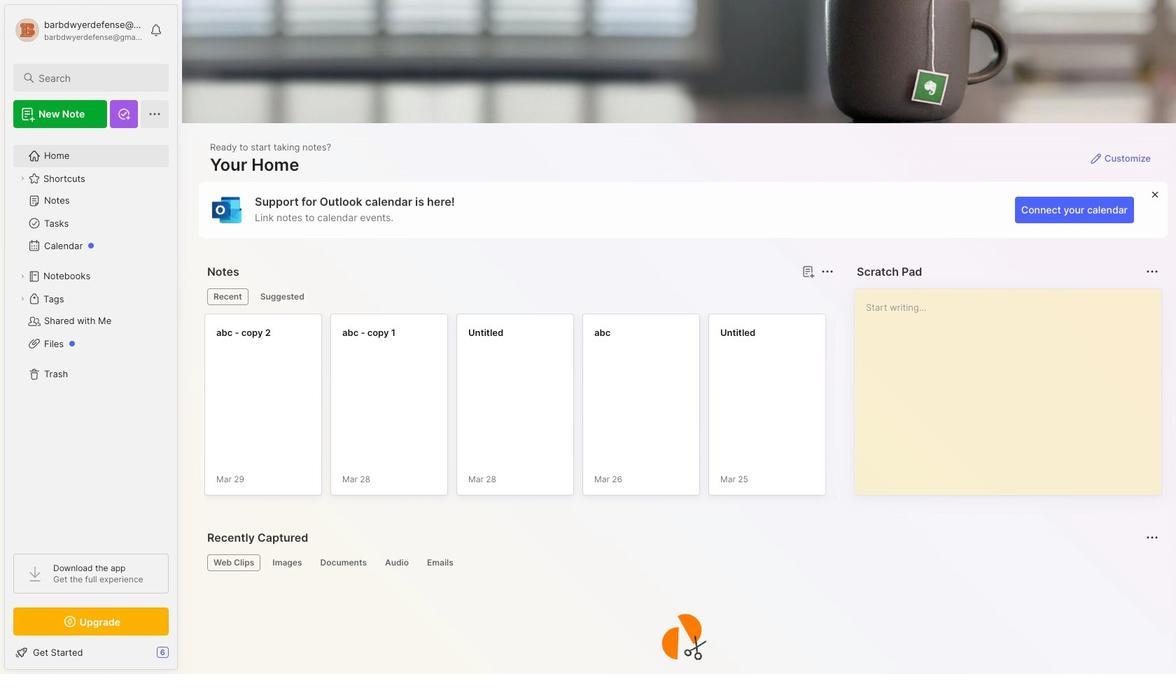 Task type: locate. For each thing, give the bounding box(es) containing it.
Account field
[[13, 16, 143, 44]]

tab
[[207, 288, 248, 305], [254, 288, 311, 305], [207, 554, 261, 571], [266, 554, 308, 571], [314, 554, 373, 571], [379, 554, 415, 571], [421, 554, 460, 571]]

More actions field
[[818, 262, 837, 281], [1142, 262, 1162, 281], [1142, 528, 1162, 547]]

None search field
[[39, 69, 156, 86]]

tree
[[5, 137, 177, 541]]

row group
[[204, 314, 1086, 504]]

main element
[[0, 0, 182, 674]]

none search field inside the main element
[[39, 69, 156, 86]]

1 tab list from the top
[[207, 288, 832, 305]]

expand tags image
[[18, 295, 27, 303]]

Start writing… text field
[[866, 289, 1161, 484]]

tree inside the main element
[[5, 137, 177, 541]]

more actions image
[[819, 263, 836, 280], [1144, 263, 1161, 280], [1144, 529, 1161, 546]]

1 vertical spatial tab list
[[207, 554, 1156, 571]]

tab list
[[207, 288, 832, 305], [207, 554, 1156, 571]]

0 vertical spatial tab list
[[207, 288, 832, 305]]

click to collapse image
[[177, 648, 187, 665]]



Task type: vqa. For each thing, say whether or not it's contained in the screenshot.
ROW GROUP
yes



Task type: describe. For each thing, give the bounding box(es) containing it.
Help and Learning task checklist field
[[5, 641, 177, 664]]

expand notebooks image
[[18, 272, 27, 281]]

2 tab list from the top
[[207, 554, 1156, 571]]

Search text field
[[39, 71, 156, 85]]



